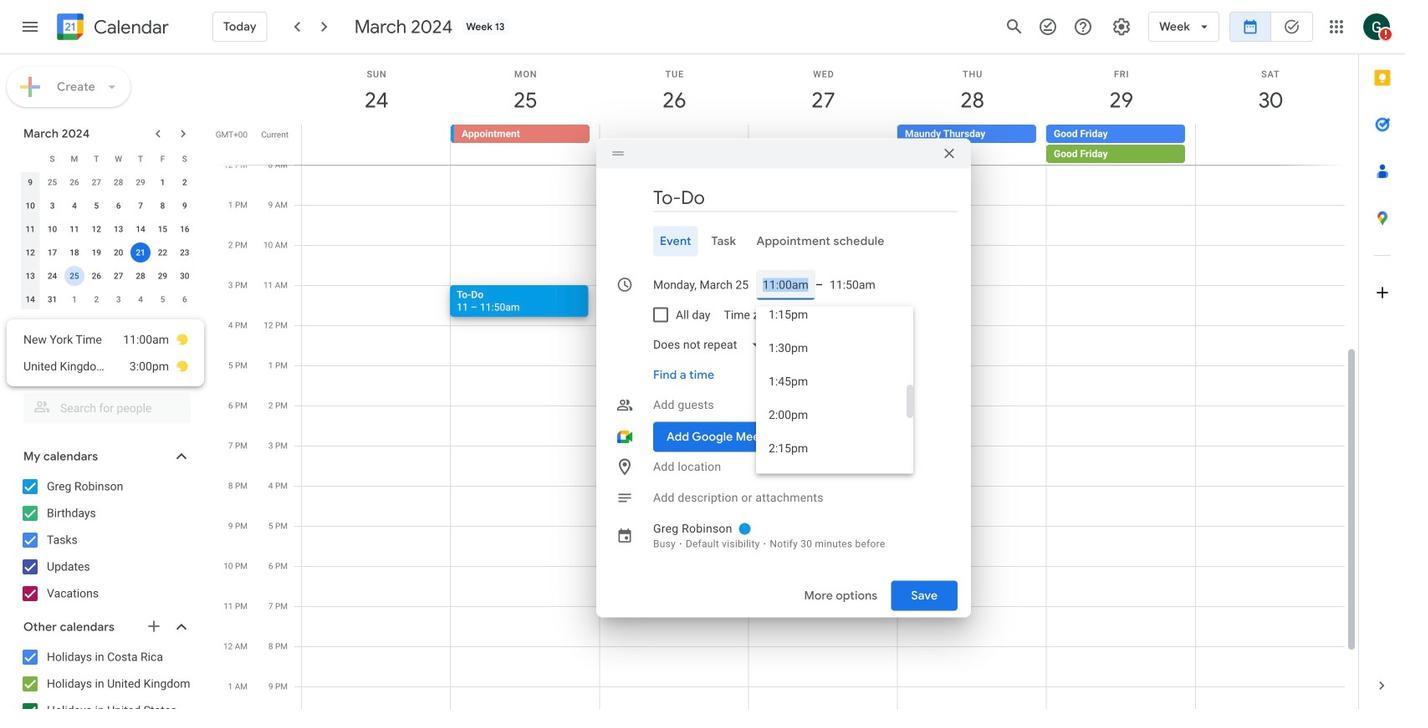 Task type: describe. For each thing, give the bounding box(es) containing it.
row up 13 element at the left top of page
[[19, 194, 196, 218]]

to element
[[816, 278, 824, 292]]

february 27 element
[[86, 172, 107, 192]]

13 element
[[109, 219, 129, 239]]

19 element
[[86, 243, 107, 263]]

march 2024 grid
[[16, 147, 196, 311]]

15 element
[[153, 219, 173, 239]]

2 option from the top
[[756, 332, 907, 365]]

calendar element
[[54, 10, 169, 47]]

29 element
[[153, 266, 173, 286]]

4 option from the top
[[756, 399, 907, 432]]

row up 20 element
[[19, 218, 196, 241]]

february 29 element
[[131, 172, 151, 192]]

31 element
[[42, 290, 62, 310]]

other calendars list
[[3, 644, 208, 710]]

28 element
[[131, 266, 151, 286]]

row up 'february 27' element
[[19, 147, 196, 171]]

20 element
[[109, 243, 129, 263]]

april 2 element
[[86, 290, 107, 310]]

february 26 element
[[64, 172, 84, 192]]

april 5 element
[[153, 290, 173, 310]]

23 element
[[175, 243, 195, 263]]

2 element
[[175, 172, 195, 192]]

2 list item from the top
[[23, 353, 189, 380]]

17 element
[[42, 243, 62, 263]]

april 4 element
[[131, 290, 151, 310]]

april 3 element
[[109, 290, 129, 310]]

1 horizontal spatial tab list
[[1360, 54, 1406, 663]]

18 element
[[64, 243, 84, 263]]

february 28 element
[[109, 172, 129, 192]]

row up add title text field
[[295, 125, 1359, 165]]

row up april 2 element
[[19, 264, 196, 288]]

22 element
[[153, 243, 173, 263]]

25 element
[[64, 266, 84, 286]]

my calendars list
[[3, 474, 208, 608]]

1 element
[[153, 172, 173, 192]]

14 element
[[131, 219, 151, 239]]

11 element
[[64, 219, 84, 239]]

6 option from the top
[[756, 466, 907, 499]]

Add title text field
[[654, 185, 958, 210]]

row down 27 element
[[19, 288, 196, 311]]

8 element
[[153, 196, 173, 216]]

row up 6 element
[[19, 171, 196, 194]]

row group inside march 2024 grid
[[19, 171, 196, 311]]



Task type: vqa. For each thing, say whether or not it's contained in the screenshot.
the bottom access
no



Task type: locate. For each thing, give the bounding box(es) containing it.
7 element
[[131, 196, 151, 216]]

list
[[7, 320, 204, 387]]

list item down april 2 element
[[23, 326, 189, 353]]

start time list box
[[756, 298, 914, 499]]

10 element
[[42, 219, 62, 239]]

27 element
[[109, 266, 129, 286]]

9 element
[[175, 196, 195, 216]]

1 option from the top
[[756, 298, 907, 332]]

column header
[[19, 147, 41, 171]]

row
[[295, 125, 1359, 165], [19, 147, 196, 171], [19, 171, 196, 194], [19, 194, 196, 218], [19, 218, 196, 241], [19, 241, 196, 264], [19, 264, 196, 288], [19, 288, 196, 311]]

option
[[756, 298, 907, 332], [756, 332, 907, 365], [756, 365, 907, 399], [756, 399, 907, 432], [756, 432, 907, 466], [756, 466, 907, 499]]

24 element
[[42, 266, 62, 286]]

End time text field
[[830, 270, 876, 300]]

Start time text field
[[763, 270, 809, 300]]

0 horizontal spatial tab list
[[610, 226, 958, 256]]

3 element
[[42, 196, 62, 216]]

None field
[[647, 330, 774, 360]]

6 element
[[109, 196, 129, 216]]

add other calendars image
[[146, 618, 162, 635]]

5 option from the top
[[756, 432, 907, 466]]

row down 13 element at the left top of page
[[19, 241, 196, 264]]

settings menu image
[[1112, 17, 1132, 37]]

Search for people text field
[[33, 393, 181, 423]]

april 1 element
[[64, 290, 84, 310]]

None search field
[[0, 387, 208, 423]]

list item up search for people text box
[[23, 353, 189, 380]]

30 element
[[175, 266, 195, 286]]

main drawer image
[[20, 17, 40, 37]]

april 6 element
[[175, 290, 195, 310]]

21, today element
[[131, 243, 151, 263]]

february 25 element
[[42, 172, 62, 192]]

4 element
[[64, 196, 84, 216]]

list item
[[23, 326, 189, 353], [23, 353, 189, 380]]

1 list item from the top
[[23, 326, 189, 353]]

12 element
[[86, 219, 107, 239]]

26 element
[[86, 266, 107, 286]]

Start date text field
[[654, 270, 750, 300]]

grid
[[214, 54, 1359, 710]]

heading
[[90, 17, 169, 37]]

16 element
[[175, 219, 195, 239]]

3 option from the top
[[756, 365, 907, 399]]

heading inside calendar element
[[90, 17, 169, 37]]

column header inside march 2024 grid
[[19, 147, 41, 171]]

row group
[[19, 171, 196, 311]]

tab list
[[1360, 54, 1406, 663], [610, 226, 958, 256]]

cell
[[302, 125, 451, 165], [600, 125, 749, 165], [749, 125, 898, 165], [1047, 125, 1196, 165], [1196, 125, 1345, 165], [130, 241, 152, 264], [63, 264, 85, 288]]

5 element
[[86, 196, 107, 216]]



